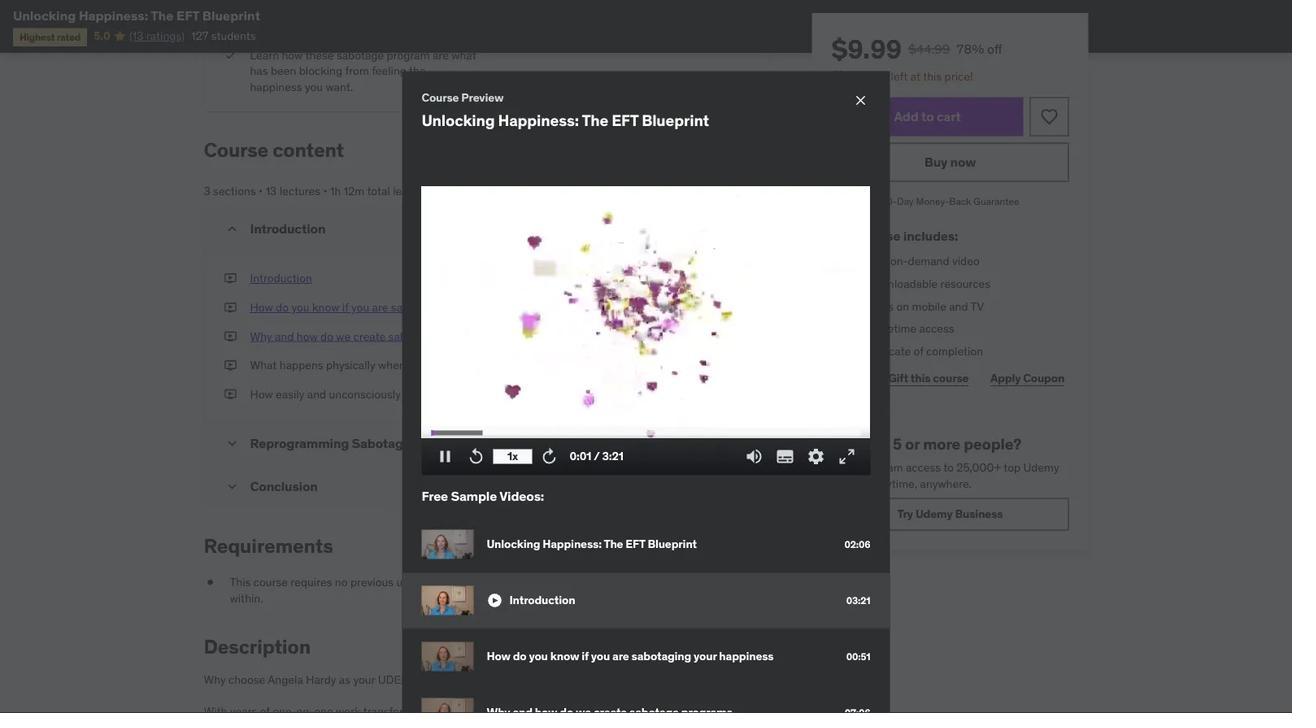Task type: describe. For each thing, give the bounding box(es) containing it.
requirements
[[204, 534, 333, 559]]

off
[[987, 40, 1003, 57]]

requires
[[291, 575, 332, 590]]

need
[[703, 575, 728, 590]]

the inside course preview unlocking happiness: the eft blueprint
[[582, 110, 609, 130]]

programs
[[439, 329, 487, 344]]

unlocking happiness: the eft blueprint dialog
[[402, 71, 890, 713]]

course for course content
[[204, 137, 268, 162]]

1 horizontal spatial and
[[307, 387, 326, 401]]

programs,
[[571, 575, 623, 590]]

downloadable
[[867, 276, 938, 291]]

0 vertical spatial the
[[151, 7, 174, 24]]

and inside 5 downloadable resources access on mobile and tv full lifetime access certificate of completion
[[949, 299, 968, 313]]

unlocking happiness: the eft blueprint inside dialog
[[487, 537, 697, 552]]

ratings)
[[146, 28, 185, 43]]

1 vertical spatial how
[[250, 387, 273, 401]]

hardy
[[306, 673, 336, 687]]

rated
[[57, 30, 81, 43]]

eft inside course preview unlocking happiness: the eft blueprint
[[612, 110, 639, 130]]

people?
[[964, 434, 1022, 454]]

1h 12m
[[330, 183, 365, 198]]

sabotages
[[456, 387, 509, 401]]

1 vertical spatial lectures
[[673, 221, 712, 236]]

of inside this course requires no previous understanding of eft or sabotage programs, everything you need lies within.
[[473, 575, 483, 590]]

blueprint inside course preview unlocking happiness: the eft blueprint
[[642, 110, 709, 130]]

9
[[848, 69, 855, 83]]

on
[[897, 299, 910, 313]]

the
[[409, 64, 426, 78]]

why and how do we create sabotage programs button
[[250, 329, 487, 344]]

2 vertical spatial blueprint
[[648, 537, 697, 552]]

do inside unlocking happiness: the eft blueprint dialog
[[513, 649, 527, 664]]

hour
[[865, 254, 888, 268]]

has
[[250, 64, 268, 78]]

settings image
[[807, 447, 826, 466]]

apply coupon button
[[986, 362, 1069, 395]]

0 vertical spatial unlocking
[[13, 7, 76, 24]]

5 inside the training 5 or more people? get your team access to 25,000+ top udemy courses anytime, anywhere.
[[893, 434, 902, 454]]

and inside button
[[275, 329, 294, 344]]

0 vertical spatial blueprint
[[202, 7, 260, 24]]

2 • from the left
[[323, 183, 328, 198]]

create for sabotage
[[354, 329, 386, 344]]

close modal image
[[853, 92, 869, 109]]

if inside button
[[342, 300, 349, 315]]

we for unconsciously
[[404, 387, 418, 401]]

introduction inside unlocking happiness: the eft blueprint dialog
[[510, 593, 575, 608]]

certificate
[[858, 344, 911, 358]]

access
[[858, 299, 894, 313]]

how inside button
[[297, 329, 318, 344]]

0:01 / 3:21
[[570, 449, 624, 464]]

students
[[211, 28, 256, 43]]

try udemy business link
[[832, 498, 1069, 531]]

course for this course includes:
[[860, 227, 901, 244]]

30-day money-back guarantee
[[881, 195, 1020, 208]]

2 vertical spatial the
[[604, 537, 623, 552]]

training
[[832, 434, 890, 454]]

videos:
[[500, 488, 544, 504]]

0 vertical spatial lectures
[[280, 183, 321, 198]]

$9.99
[[832, 33, 902, 65]]

how inside unlocking happiness: the eft blueprint dialog
[[487, 649, 511, 664]]

how do you know if you are sabotaging your happiness button
[[250, 300, 527, 316]]

happiness: inside course preview unlocking happiness: the eft blueprint
[[498, 110, 579, 130]]

buy
[[925, 154, 948, 170]]

your right as
[[353, 673, 375, 687]]

choose
[[229, 673, 265, 687]]

78%
[[957, 40, 984, 57]]

anytime,
[[874, 476, 918, 491]]

(13 ratings)
[[129, 28, 185, 43]]

day
[[897, 195, 914, 208]]

add to cart
[[894, 108, 961, 125]]

03:21 for introduction
[[847, 594, 871, 607]]

completion
[[927, 344, 984, 358]]

guarantee
[[974, 195, 1020, 208]]

course content
[[204, 137, 344, 162]]

1 vertical spatial udemy
[[916, 507, 953, 522]]

1
[[858, 254, 862, 268]]

fullscreen image
[[837, 447, 857, 466]]

30-
[[881, 195, 897, 208]]

on-
[[891, 254, 908, 268]]

0 horizontal spatial do
[[276, 300, 289, 315]]

apply coupon
[[991, 371, 1065, 386]]

0 vertical spatial this
[[923, 69, 942, 83]]

2 vertical spatial unlocking
[[487, 537, 540, 552]]

if inside unlocking happiness: the eft blueprint dialog
[[582, 649, 589, 664]]

are inside learn how these sabotage program are what has been blocking from feeling the happiness you want.
[[433, 48, 449, 62]]

blocking
[[299, 64, 343, 78]]

subtitles image
[[776, 447, 795, 466]]

0 vertical spatial 00:51
[[725, 300, 753, 315]]

wishlist image
[[1040, 107, 1059, 127]]

this for this course requires no previous understanding of eft or sabotage programs, everything you need lies within.
[[230, 575, 251, 590]]

0 vertical spatial how do you know if you are sabotaging your happiness
[[250, 300, 527, 315]]

127 students
[[191, 28, 256, 43]]

understanding
[[396, 575, 470, 590]]

of inside 5 downloadable resources access on mobile and tv full lifetime access certificate of completion
[[914, 344, 924, 358]]

been
[[271, 64, 296, 78]]

course preview unlocking happiness: the eft blueprint
[[422, 90, 709, 130]]

1 vertical spatial sabotaging
[[448, 358, 505, 373]]

previous
[[351, 575, 394, 590]]

how inside learn how these sabotage program are what has been blocking from feeling the happiness you want.
[[282, 48, 303, 62]]

resources
[[941, 276, 991, 291]]

to inside button
[[922, 108, 934, 125]]

these
[[305, 48, 334, 62]]

team
[[877, 460, 903, 475]]

5 lectures
[[664, 221, 712, 236]]

0 vertical spatial happiness:
[[79, 7, 148, 24]]

this course includes:
[[832, 227, 958, 244]]

lifetime
[[879, 321, 917, 336]]

introduction button
[[250, 271, 312, 287]]

xsmall image for introduction
[[224, 271, 237, 287]]

description
[[204, 635, 311, 659]]

free
[[422, 488, 448, 504]]

includes:
[[904, 227, 958, 244]]

you inside this course requires no previous understanding of eft or sabotage programs, everything you need lies within.
[[682, 575, 700, 590]]

0 vertical spatial xsmall image
[[832, 253, 845, 269]]

1 • from the left
[[259, 183, 263, 198]]

why for why and how do we create sabotage programs
[[250, 329, 272, 344]]

are inside button
[[372, 300, 388, 315]]

03:21 for preview
[[725, 271, 753, 286]]

13
[[266, 183, 277, 198]]

more
[[923, 434, 961, 454]]

sample
[[451, 488, 497, 504]]

get
[[832, 460, 850, 475]]

know inside unlocking happiness: the eft blueprint dialog
[[550, 649, 579, 664]]

money-
[[916, 195, 949, 208]]

0 horizontal spatial unlocking happiness: the eft blueprint
[[13, 7, 260, 24]]

this course requires no previous understanding of eft or sabotage programs, everything you need lies within.
[[230, 575, 748, 606]]



Task type: vqa. For each thing, say whether or not it's contained in the screenshot.
left create
yes



Task type: locate. For each thing, give the bounding box(es) containing it.
0 horizontal spatial know
[[312, 300, 340, 315]]

your inside unlocking happiness: the eft blueprint dialog
[[694, 649, 717, 664]]

your
[[451, 300, 473, 315], [853, 460, 875, 475], [694, 649, 717, 664], [353, 673, 375, 687]]

1 vertical spatial access
[[906, 460, 941, 475]]

when
[[378, 358, 406, 373]]

1 horizontal spatial unlocking happiness: the eft blueprint
[[487, 537, 697, 552]]

why
[[250, 329, 272, 344], [204, 673, 226, 687]]

5 left 23min
[[664, 221, 670, 236]]

0 vertical spatial to
[[922, 108, 934, 125]]

or left more
[[905, 434, 920, 454]]

• left 1h 12m
[[323, 183, 328, 198]]

2 vertical spatial small image
[[487, 593, 503, 609]]

sabotage inside learn how these sabotage program are what has been blocking from feeling the happiness you want.
[[337, 48, 384, 62]]

preview for 03:21
[[659, 271, 699, 286]]

are down programs
[[429, 358, 445, 373]]

1 vertical spatial unlocking
[[422, 110, 495, 130]]

gift this course
[[889, 371, 969, 386]]

03:21 down the 02:06
[[847, 594, 871, 607]]

2 horizontal spatial and
[[949, 299, 968, 313]]

physically
[[326, 358, 376, 373]]

access up "anywhere."
[[906, 460, 941, 475]]

or inside the training 5 or more people? get your team access to 25,000+ top udemy courses anytime, anywhere.
[[905, 434, 920, 454]]

1 horizontal spatial •
[[323, 183, 328, 198]]

0 vertical spatial of
[[914, 344, 924, 358]]

1 vertical spatial blueprint
[[642, 110, 709, 130]]

how do you know if you are sabotaging your happiness up why and how do we create sabotage programs
[[250, 300, 527, 315]]

udemy right try
[[916, 507, 953, 522]]

if
[[342, 300, 349, 315], [582, 649, 589, 664]]

of right understanding
[[473, 575, 483, 590]]

2 vertical spatial 5
[[893, 434, 902, 454]]

add to cart button
[[832, 97, 1024, 136]]

we for do
[[336, 329, 351, 344]]

to inside the training 5 or more people? get your team access to 25,000+ top udemy courses anytime, anywhere.
[[944, 460, 954, 475]]

0 vertical spatial udemy
[[1024, 460, 1060, 475]]

what
[[250, 358, 277, 373]]

how
[[282, 48, 303, 62], [297, 329, 318, 344]]

mobile
[[912, 299, 947, 313]]

length
[[393, 183, 426, 198]]

how do you know if you are sabotaging your happiness
[[250, 300, 527, 315], [487, 649, 774, 664]]

why choose angela hardy as your udemy instructor?
[[204, 673, 475, 687]]

sabotage left programs,
[[521, 575, 569, 590]]

xsmall image left 1
[[832, 253, 845, 269]]

udemy inside the training 5 or more people? get your team access to 25,000+ top udemy courses anytime, anywhere.
[[1024, 460, 1060, 475]]

happiness inside learn how these sabotage program are what has been blocking from feeling the happiness you want.
[[250, 80, 302, 94]]

sabotage inside why and how do we create sabotage programs button
[[389, 329, 436, 344]]

cart
[[937, 108, 961, 125]]

your down need
[[694, 649, 717, 664]]

0 vertical spatial how
[[282, 48, 303, 62]]

coupon
[[1024, 371, 1065, 386]]

course up hour
[[860, 227, 901, 244]]

2 vertical spatial happiness
[[719, 649, 774, 664]]

5 up team in the bottom right of the page
[[893, 434, 902, 454]]

1 vertical spatial we
[[404, 387, 418, 401]]

highest
[[20, 30, 55, 43]]

2 vertical spatial course
[[254, 575, 288, 590]]

0 vertical spatial course
[[422, 90, 459, 105]]

3:21
[[602, 449, 624, 464]]

business
[[955, 507, 1003, 522]]

(examples)
[[512, 387, 566, 401]]

to left cart
[[922, 108, 934, 125]]

1 vertical spatial unlocking happiness: the eft blueprint
[[487, 537, 697, 552]]

or inside this course requires no previous understanding of eft or sabotage programs, everything you need lies within.
[[508, 575, 519, 590]]

small image
[[224, 221, 240, 237], [224, 479, 240, 495], [487, 593, 503, 609]]

9 hours left at this price!
[[848, 69, 973, 83]]

lectures left 23min
[[673, 221, 712, 236]]

gift
[[889, 371, 909, 386]]

unconsciously
[[329, 387, 401, 401]]

we down the what happens physically when you are sabotaging yourself
[[404, 387, 418, 401]]

how up happens
[[297, 329, 318, 344]]

1 horizontal spatial to
[[944, 460, 954, 475]]

eft inside this course requires no previous understanding of eft or sabotage programs, everything you need lies within.
[[486, 575, 506, 590]]

5.0
[[94, 28, 110, 43]]

0 vertical spatial happiness
[[250, 80, 302, 94]]

why for why choose angela hardy as your udemy instructor?
[[204, 673, 226, 687]]

within.
[[230, 591, 263, 606]]

course down completion
[[933, 371, 969, 386]]

2 vertical spatial introduction
[[510, 593, 575, 608]]

0 vertical spatial small image
[[224, 221, 240, 237]]

want.
[[326, 80, 353, 94]]

0 horizontal spatial •
[[259, 183, 263, 198]]

lectures right 13
[[280, 183, 321, 198]]

why up the what
[[250, 329, 272, 344]]

2 vertical spatial sabotaging
[[632, 649, 692, 664]]

0 vertical spatial introduction
[[250, 220, 326, 237]]

5 for 5 downloadable resources access on mobile and tv full lifetime access certificate of completion
[[858, 276, 864, 291]]

do up physically
[[321, 329, 333, 344]]

1 horizontal spatial 00:51
[[847, 650, 871, 663]]

small image
[[224, 436, 240, 452]]

1 vertical spatial happiness
[[475, 300, 527, 315]]

sabotaging inside button
[[391, 300, 448, 315]]

happiness inside dialog
[[719, 649, 774, 664]]

1 vertical spatial small image
[[224, 479, 240, 495]]

access inside 5 downloadable resources access on mobile and tv full lifetime access certificate of completion
[[920, 321, 955, 336]]

1 vertical spatial course
[[204, 137, 268, 162]]

udemy right top
[[1024, 460, 1060, 475]]

try udemy business
[[898, 507, 1003, 522]]

are left the "what"
[[433, 48, 449, 62]]

program
[[387, 48, 430, 62]]

to up "anywhere."
[[944, 460, 954, 475]]

course for course preview unlocking happiness: the eft blueprint
[[422, 90, 459, 105]]

access inside the training 5 or more people? get your team access to 25,000+ top udemy courses anytime, anywhere.
[[906, 460, 941, 475]]

1 vertical spatial do
[[321, 329, 333, 344]]

/
[[594, 449, 600, 464]]

1 horizontal spatial why
[[250, 329, 272, 344]]

2 horizontal spatial 5
[[893, 434, 902, 454]]

$9.99 $44.99 78% off
[[832, 33, 1003, 65]]

course inside 'link'
[[933, 371, 969, 386]]

0 horizontal spatial course
[[254, 575, 288, 590]]

you inside learn how these sabotage program are what has been blocking from feeling the happiness you want.
[[305, 80, 323, 94]]

sabotaging inside unlocking happiness: the eft blueprint dialog
[[632, 649, 692, 664]]

unlocking
[[13, 7, 76, 24], [422, 110, 495, 130], [487, 537, 540, 552]]

0 vertical spatial do
[[276, 300, 289, 315]]

xsmall image for how easily and unconsciously we create sabotages (examples)
[[224, 386, 237, 402]]

0 vertical spatial we
[[336, 329, 351, 344]]

unlocking down videos:
[[487, 537, 540, 552]]

2 horizontal spatial do
[[513, 649, 527, 664]]

preview for 07:06
[[656, 329, 696, 344]]

your up programs
[[451, 300, 473, 315]]

•
[[259, 183, 263, 198], [323, 183, 328, 198]]

access down mobile
[[920, 321, 955, 336]]

course inside this course requires no previous understanding of eft or sabotage programs, everything you need lies within.
[[254, 575, 288, 590]]

25,000+
[[957, 460, 1001, 475]]

this right gift
[[911, 371, 931, 386]]

course for this course requires no previous understanding of eft or sabotage programs, everything you need lies within.
[[254, 575, 288, 590]]

sabotaging up sabotages in the bottom of the page
[[448, 358, 505, 373]]

1x button
[[493, 443, 532, 470]]

of up gift this course at the bottom right of the page
[[914, 344, 924, 358]]

1 vertical spatial of
[[473, 575, 483, 590]]

are up why and how do we create sabotage programs
[[372, 300, 388, 315]]

1 horizontal spatial lectures
[[673, 221, 712, 236]]

0 vertical spatial course
[[860, 227, 901, 244]]

sabotaging down everything
[[632, 649, 692, 664]]

alarm image
[[832, 69, 845, 82]]

video
[[952, 254, 980, 268]]

02:06
[[845, 538, 871, 551]]

learn how these sabotage program are what has been blocking from feeling the happiness you want.
[[250, 48, 476, 94]]

0 horizontal spatial if
[[342, 300, 349, 315]]

we
[[336, 329, 351, 344], [404, 387, 418, 401]]

pause image
[[436, 447, 455, 466]]

1 vertical spatial why
[[204, 673, 226, 687]]

how easily and unconsciously we create sabotages (examples)
[[250, 387, 566, 401]]

0 horizontal spatial to
[[922, 108, 934, 125]]

0 vertical spatial know
[[312, 300, 340, 315]]

0 horizontal spatial 5
[[664, 221, 670, 236]]

1 horizontal spatial do
[[321, 329, 333, 344]]

know
[[312, 300, 340, 315], [550, 649, 579, 664]]

highest rated
[[20, 30, 81, 43]]

how up been
[[282, 48, 303, 62]]

create inside why and how do we create sabotage programs button
[[354, 329, 386, 344]]

this for this course includes:
[[832, 227, 857, 244]]

preview inside course preview unlocking happiness: the eft blueprint
[[461, 90, 504, 105]]

0 horizontal spatial or
[[508, 575, 519, 590]]

unlocking down the
[[422, 110, 495, 130]]

unlocking happiness: the eft blueprint up programs,
[[487, 537, 697, 552]]

are inside unlocking happiness: the eft blueprint dialog
[[613, 649, 629, 664]]

why left the choose
[[204, 673, 226, 687]]

00:51 inside unlocking happiness: the eft blueprint dialog
[[847, 650, 871, 663]]

2 vertical spatial sabotage
[[521, 575, 569, 590]]

1 horizontal spatial 5
[[858, 276, 864, 291]]

5 down 1
[[858, 276, 864, 291]]

you
[[305, 80, 323, 94], [292, 300, 310, 315], [351, 300, 369, 315], [408, 358, 426, 373], [682, 575, 700, 590], [529, 649, 548, 664], [591, 649, 610, 664]]

eft
[[176, 7, 200, 24], [612, 110, 639, 130], [626, 537, 645, 552], [486, 575, 506, 590]]

unlocking inside course preview unlocking happiness: the eft blueprint
[[422, 110, 495, 130]]

unlocking happiness: the eft blueprint
[[13, 7, 260, 24], [487, 537, 697, 552]]

progress bar slider
[[432, 423, 861, 443]]

back
[[949, 195, 972, 208]]

your inside how do you know if you are sabotaging your happiness button
[[451, 300, 473, 315]]

xsmall image for what happens physically when you are sabotaging yourself
[[224, 357, 237, 373]]

0 vertical spatial 03:21
[[725, 271, 753, 286]]

0 horizontal spatial udemy
[[916, 507, 953, 522]]

03:21 down 23min
[[725, 271, 753, 286]]

are
[[433, 48, 449, 62], [372, 300, 388, 315], [429, 358, 445, 373], [613, 649, 629, 664]]

do down introduction button
[[276, 300, 289, 315]]

create for sabotages
[[421, 387, 453, 401]]

0 horizontal spatial and
[[275, 329, 294, 344]]

1 vertical spatial introduction
[[250, 271, 312, 286]]

your inside the training 5 or more people? get your team access to 25,000+ top udemy courses anytime, anywhere.
[[853, 460, 875, 475]]

1 horizontal spatial course
[[422, 90, 459, 105]]

5 inside 5 downloadable resources access on mobile and tv full lifetime access certificate of completion
[[858, 276, 864, 291]]

0 vertical spatial sabotaging
[[391, 300, 448, 315]]

course
[[422, 90, 459, 105], [204, 137, 268, 162]]

course down the
[[422, 90, 459, 105]]

1 vertical spatial and
[[275, 329, 294, 344]]

0 vertical spatial 5
[[664, 221, 670, 236]]

and up happens
[[275, 329, 294, 344]]

1 horizontal spatial if
[[582, 649, 589, 664]]

1 horizontal spatial udemy
[[1024, 460, 1060, 475]]

1 horizontal spatial 03:21
[[847, 594, 871, 607]]

are down programs,
[[613, 649, 629, 664]]

1 vertical spatial create
[[421, 387, 453, 401]]

how do you know if you are sabotaging your happiness inside unlocking happiness: the eft blueprint dialog
[[487, 649, 774, 664]]

sabotaging up programs
[[391, 300, 448, 315]]

this inside 'link'
[[911, 371, 931, 386]]

forward 5 seconds image
[[540, 447, 559, 466]]

try
[[898, 507, 913, 522]]

preview
[[461, 90, 504, 105], [659, 271, 699, 286], [658, 300, 699, 315], [656, 329, 696, 344]]

why inside button
[[250, 329, 272, 344]]

do down this course requires no previous understanding of eft or sabotage programs, everything you need lies within.
[[513, 649, 527, 664]]

0 horizontal spatial why
[[204, 673, 226, 687]]

left
[[891, 69, 908, 83]]

mute image
[[745, 447, 764, 466]]

1 vertical spatial or
[[508, 575, 519, 590]]

how inside button
[[250, 300, 273, 315]]

or
[[905, 434, 920, 454], [508, 575, 519, 590]]

xsmall image up small icon
[[224, 386, 237, 402]]

0 vertical spatial or
[[905, 434, 920, 454]]

add
[[894, 108, 919, 125]]

everything
[[626, 575, 679, 590]]

2 horizontal spatial course
[[933, 371, 969, 386]]

how do you know if you are sabotaging your happiness down everything
[[487, 649, 774, 664]]

5 for 5 lectures
[[664, 221, 670, 236]]

2 vertical spatial how
[[487, 649, 511, 664]]

no
[[335, 575, 348, 590]]

or right understanding
[[508, 575, 519, 590]]

happiness
[[250, 80, 302, 94], [475, 300, 527, 315], [719, 649, 774, 664]]

happiness inside button
[[475, 300, 527, 315]]

hours
[[858, 69, 888, 83]]

we up physically
[[336, 329, 351, 344]]

0 vertical spatial and
[[949, 299, 968, 313]]

xsmall image for why and how do we create sabotage programs
[[224, 329, 237, 344]]

price!
[[945, 69, 973, 83]]

0 vertical spatial why
[[250, 329, 272, 344]]

and right easily
[[307, 387, 326, 401]]

this right at
[[923, 69, 942, 83]]

angela
[[268, 673, 303, 687]]

rewind 5 seconds image
[[466, 447, 486, 466]]

1 vertical spatial how do you know if you are sabotaging your happiness
[[487, 649, 774, 664]]

1 vertical spatial happiness:
[[498, 110, 579, 130]]

1 horizontal spatial happiness
[[475, 300, 527, 315]]

and left tv
[[949, 299, 968, 313]]

create down how do you know if you are sabotaging your happiness button
[[354, 329, 386, 344]]

how down this course requires no previous understanding of eft or sabotage programs, everything you need lies within.
[[487, 649, 511, 664]]

2 vertical spatial and
[[307, 387, 326, 401]]

and
[[949, 299, 968, 313], [275, 329, 294, 344], [307, 387, 326, 401]]

unlocking happiness: the eft blueprint up (13
[[13, 7, 260, 24]]

1 vertical spatial how
[[297, 329, 318, 344]]

we inside button
[[336, 329, 351, 344]]

1 vertical spatial 03:21
[[847, 594, 871, 607]]

create left sabotages in the bottom of the page
[[421, 387, 453, 401]]

free sample videos:
[[422, 488, 544, 504]]

happiness down lies
[[719, 649, 774, 664]]

if up why and how do we create sabotage programs
[[342, 300, 349, 315]]

preview for 00:51
[[658, 300, 699, 315]]

2 vertical spatial happiness:
[[543, 537, 602, 552]]

anywhere.
[[920, 476, 972, 491]]

0 horizontal spatial lectures
[[280, 183, 321, 198]]

0:01
[[570, 449, 592, 464]]

1 vertical spatial sabotage
[[389, 329, 436, 344]]

xsmall image left the what
[[224, 357, 237, 373]]

now
[[951, 154, 976, 170]]

1 vertical spatial 00:51
[[847, 650, 871, 663]]

how left easily
[[250, 387, 273, 401]]

1 horizontal spatial course
[[860, 227, 901, 244]]

training 5 or more people? get your team access to 25,000+ top udemy courses anytime, anywhere.
[[832, 434, 1060, 491]]

this inside this course requires no previous understanding of eft or sabotage programs, everything you need lies within.
[[230, 575, 251, 590]]

0 vertical spatial how
[[250, 300, 273, 315]]

if down programs,
[[582, 649, 589, 664]]

1 vertical spatial course
[[933, 371, 969, 386]]

to
[[922, 108, 934, 125], [944, 460, 954, 475]]

1 horizontal spatial of
[[914, 344, 924, 358]]

0 horizontal spatial 00:51
[[725, 300, 753, 315]]

03:21
[[725, 271, 753, 286], [847, 594, 871, 607]]

why and how do we create sabotage programs
[[250, 329, 487, 344]]

top
[[1004, 460, 1021, 475]]

0 horizontal spatial course
[[204, 137, 268, 162]]

1 vertical spatial this
[[911, 371, 931, 386]]

course inside course preview unlocking happiness: the eft blueprint
[[422, 90, 459, 105]]

sabotage up the what happens physically when you are sabotaging yourself
[[389, 329, 436, 344]]

demand
[[908, 254, 950, 268]]

xsmall image
[[832, 253, 845, 269], [224, 357, 237, 373], [224, 386, 237, 402]]

introduction
[[250, 220, 326, 237], [250, 271, 312, 286], [510, 593, 575, 608]]

3 sections • 13 lectures • 1h 12m total length
[[204, 183, 426, 198]]

07:06
[[722, 329, 753, 344]]

03:21 inside unlocking happiness: the eft blueprint dialog
[[847, 594, 871, 607]]

your up courses
[[853, 460, 875, 475]]

course up within.
[[254, 575, 288, 590]]

1x
[[508, 449, 518, 464]]

xsmall image
[[224, 47, 237, 63], [224, 271, 237, 287], [224, 300, 237, 316], [224, 329, 237, 344], [204, 575, 217, 591]]

$44.99
[[909, 40, 951, 57]]

know down programs,
[[550, 649, 579, 664]]

1 horizontal spatial sabotage
[[389, 329, 436, 344]]

xsmall image for how do you know if you are sabotaging your happiness
[[224, 300, 237, 316]]

how down introduction button
[[250, 300, 273, 315]]

0 vertical spatial access
[[920, 321, 955, 336]]

1 horizontal spatial or
[[905, 434, 920, 454]]

learn
[[250, 48, 279, 62]]

• left 13
[[259, 183, 263, 198]]

sabotage inside this course requires no previous understanding of eft or sabotage programs, everything you need lies within.
[[521, 575, 569, 590]]

course up sections
[[204, 137, 268, 162]]

sections
[[213, 183, 256, 198]]

access
[[920, 321, 955, 336], [906, 460, 941, 475]]

1 vertical spatial this
[[230, 575, 251, 590]]

know inside how do you know if you are sabotaging your happiness button
[[312, 300, 340, 315]]

happiness up programs
[[475, 300, 527, 315]]

udemy
[[378, 673, 418, 687]]

sabotage up the from
[[337, 48, 384, 62]]

know up why and how do we create sabotage programs
[[312, 300, 340, 315]]

unlocking up highest rated
[[13, 7, 76, 24]]

2 vertical spatial do
[[513, 649, 527, 664]]

happiness down been
[[250, 80, 302, 94]]



